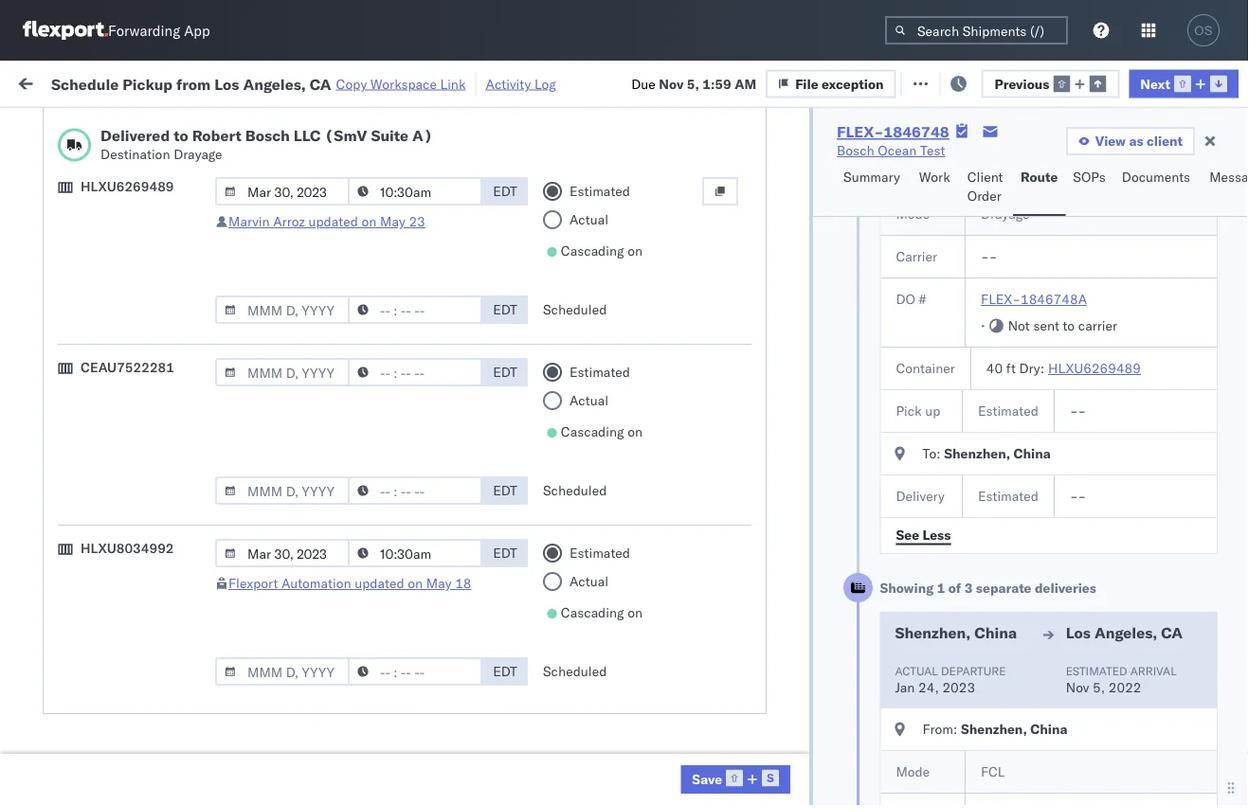Task type: locate. For each thing, give the bounding box(es) containing it.
upload customs clearance documents down ceau7522281
[[44, 388, 208, 424]]

2130387 down 1662119
[[1088, 774, 1145, 791]]

file exception down search shipments (/) text field
[[926, 73, 1014, 90]]

flex-1893174 button
[[1016, 603, 1149, 629], [1016, 603, 1149, 629]]

confirm delivery button
[[44, 564, 144, 585]]

pick
[[896, 403, 922, 420]]

0 vertical spatial integration
[[827, 649, 892, 666]]

0 vertical spatial may
[[380, 213, 406, 230]]

pick up
[[896, 403, 941, 420]]

cascading for flexport automation updated on may 18
[[561, 605, 624, 622]]

0 vertical spatial hlxu6269489
[[81, 178, 174, 195]]

am
[[735, 75, 757, 92], [337, 190, 359, 207], [337, 232, 359, 248], [337, 315, 359, 332], [337, 357, 359, 374], [337, 482, 359, 499], [337, 566, 359, 582]]

2 vertical spatial cascading on
[[561, 605, 643, 622]]

scheduled for flexport automation updated on may 18
[[543, 664, 607, 680]]

3 schedule pickup from los angeles, ca link from the top
[[44, 429, 269, 467]]

sent
[[1034, 318, 1060, 334]]

-- : -- -- text field down 23
[[348, 296, 483, 324]]

karl for schedule pickup from rotterdam, netherlands
[[989, 691, 1014, 707]]

may for 23
[[380, 213, 406, 230]]

0 vertical spatial gvcu526586
[[1168, 649, 1249, 665]]

2022 for second the upload customs clearance documents button from the bottom
[[449, 190, 482, 207]]

confirm up confirm delivery
[[44, 513, 92, 530]]

ceau752228 for first schedule delivery appointment button
[[1168, 231, 1249, 248]]

scheduled for marvin arroz updated on may 23
[[543, 302, 607, 318]]

1 horizontal spatial may
[[426, 576, 452, 592]]

upload down ceau7522281
[[44, 388, 87, 405]]

0 vertical spatial container
[[1168, 147, 1219, 162]]

client up order at the right of page
[[968, 169, 1004, 185]]

0 vertical spatial updated
[[309, 213, 358, 230]]

1 vertical spatial 24,
[[919, 680, 939, 696]]

integration down bookings at right bottom
[[827, 649, 892, 666]]

account
[[924, 649, 974, 666], [924, 691, 974, 707], [924, 774, 974, 791]]

account down from:
[[924, 774, 974, 791]]

2 vertical spatial documents
[[44, 407, 112, 424]]

ceau752228 for 3rd schedule delivery appointment button from the bottom of the page
[[1168, 357, 1249, 373]]

1:59
[[703, 75, 732, 92], [305, 232, 334, 248], [305, 315, 334, 332], [305, 357, 334, 374], [305, 482, 334, 499]]

2 lhuu789456 from the top
[[1168, 482, 1249, 498]]

documents down client
[[1122, 169, 1191, 185]]

4 cdt, from the top
[[362, 357, 393, 374]]

6:00 pm cst, dec 23, 2022
[[305, 524, 479, 540]]

pickup for schedule pickup from rotterdam, netherlands button
[[103, 680, 144, 697]]

flex-1846748 button
[[1016, 227, 1149, 254], [1016, 227, 1149, 254], [1016, 269, 1149, 295], [1016, 269, 1149, 295], [1016, 311, 1149, 337], [1016, 311, 1149, 337], [1016, 352, 1149, 379], [1016, 352, 1149, 379], [1016, 394, 1149, 421], [1016, 394, 1149, 421]]

0 vertical spatial karl
[[989, 649, 1014, 666]]

1 mode from the top
[[896, 206, 930, 222]]

integration up vandelay
[[827, 691, 892, 707]]

1 schedule delivery appointment button from the top
[[44, 230, 233, 251]]

Search Shipments (/) text field
[[886, 16, 1069, 45]]

4 schedule pickup from los angeles, ca link from the top
[[44, 596, 269, 634]]

3 schedule delivery appointment from the top
[[44, 481, 233, 498]]

pickup for confirm pickup from los angeles, ca button
[[95, 513, 136, 530]]

1846748 down the sops button
[[1088, 232, 1145, 248]]

demo down name
[[757, 190, 792, 207]]

1 vertical spatial to
[[1063, 318, 1075, 334]]

2 lagerfeld from the top
[[1017, 691, 1074, 707]]

0 vertical spatial drayage
[[174, 146, 222, 163]]

updated down 2:00
[[309, 213, 358, 230]]

0 vertical spatial -- : -- -- text field
[[348, 177, 483, 206]]

3 schedule delivery appointment button from the top
[[44, 480, 233, 501]]

1 horizontal spatial work
[[920, 169, 951, 185]]

1 horizontal spatial drayage
[[981, 206, 1030, 222]]

1 account from the top
[[924, 649, 974, 666]]

3 lhuu789456 from the top
[[1168, 523, 1249, 540]]

1 vertical spatial 23,
[[427, 649, 448, 666]]

4 edt from the top
[[493, 483, 518, 499]]

account for schedule delivery appointment
[[924, 649, 974, 666]]

2130387 down los angeles, ca
[[1088, 649, 1145, 666]]

1 demo from the top
[[757, 190, 792, 207]]

0 horizontal spatial client
[[704, 155, 734, 169]]

1 vertical spatial cascading
[[561, 424, 624, 440]]

cdt,
[[362, 190, 393, 207], [362, 232, 393, 248], [362, 315, 393, 332], [362, 357, 393, 374]]

flex-1846748 down carrier
[[1047, 357, 1145, 374]]

1 edt from the top
[[493, 183, 518, 200]]

-- : -- -- text field up 18
[[348, 540, 483, 568]]

jan for schedule pickup from rotterdam, netherlands
[[403, 691, 424, 707]]

integration test account - karl lagerfeld down from:
[[827, 774, 1074, 791]]

exception down search shipments (/) text field
[[952, 73, 1014, 90]]

2 2130387 from the top
[[1088, 691, 1145, 707]]

1 mmm d, yyyy text field from the top
[[215, 177, 350, 206]]

1 vertical spatial lagerfeld
[[1017, 691, 1074, 707]]

1 vertical spatial pm
[[346, 649, 366, 666]]

2 vertical spatial -- : -- -- text field
[[348, 540, 483, 568]]

1 vertical spatial upload customs clearance documents
[[44, 388, 208, 424]]

confirm for confirm delivery
[[44, 565, 92, 581]]

1 -- : -- -- text field from the top
[[348, 177, 483, 206]]

1 vertical spatial hlxu6269489
[[1049, 360, 1142, 377]]

2022 for fourth schedule pickup from los angeles, ca button from the bottom
[[440, 315, 473, 332]]

account up from:
[[924, 691, 974, 707]]

1:59 for second schedule delivery appointment button from the bottom of the page
[[305, 482, 334, 499]]

schedule pickup from los angeles, ca for fifth schedule pickup from los angeles, ca button from the bottom of the page
[[44, 263, 256, 299]]

0 horizontal spatial hlxu6269489
[[81, 178, 174, 195]]

integration test account - karl lagerfeld down shenzhen, china
[[827, 649, 1074, 666]]

flex-1846748 for fourth schedule pickup from los angeles, ca button from the bottom
[[1047, 315, 1145, 332]]

1:59 am cdt, nov 5, 2022 for second schedule delivery appointment link from the top
[[305, 357, 473, 374]]

karl up from: shenzhen, china
[[989, 691, 1014, 707]]

gvcu526586 up abcd123456 at the right of the page
[[1168, 690, 1249, 707]]

los for fourth schedule pickup from los angeles, ca button from the top
[[179, 597, 200, 613]]

1:59 for first schedule delivery appointment button
[[305, 232, 334, 248]]

flex-1846748 up carrier
[[1047, 274, 1145, 290]]

2 vertical spatial 1:59 am cdt, nov 5, 2022
[[305, 357, 473, 374]]

0 horizontal spatial 24,
[[424, 566, 444, 582]]

resize handle column header
[[271, 147, 294, 806], [482, 147, 504, 806], [548, 147, 571, 806], [671, 147, 694, 806], [795, 147, 817, 806], [984, 147, 1007, 806], [1136, 147, 1159, 806], [1215, 147, 1237, 806]]

container numbers button
[[1159, 143, 1249, 177]]

shenzhen, right to:
[[945, 446, 1011, 462]]

2023 for schedule delivery appointment
[[451, 649, 484, 666]]

1 flexport demo consignee from the top
[[704, 190, 859, 207]]

integration test account - karl lagerfeld
[[827, 649, 1074, 666], [827, 691, 1074, 707], [827, 774, 1074, 791]]

2 vertical spatial lagerfeld
[[1017, 774, 1074, 791]]

schedule pickup from los angeles, ca link for third schedule pickup from los angeles, ca button
[[44, 429, 269, 467]]

1 vertical spatial customs
[[90, 388, 143, 405]]

0 vertical spatial 23,
[[423, 524, 443, 540]]

summary
[[844, 169, 901, 185]]

10 ocean fcl from the top
[[580, 607, 647, 624]]

2 upload customs clearance documents link from the top
[[44, 387, 269, 425]]

1846748 down carrier
[[1088, 357, 1145, 374]]

to right sent
[[1063, 318, 1075, 334]]

6 ocean fcl from the top
[[580, 440, 647, 457]]

upload customs clearance documents button down ceau7522281
[[44, 387, 269, 427]]

cdt, for second schedule delivery appointment link from the top
[[362, 357, 393, 374]]

los for third schedule pickup from los angeles, ca button
[[179, 430, 200, 447]]

1846748 up hlxu6269489 button
[[1088, 315, 1145, 332]]

8 ocean fcl from the top
[[580, 524, 647, 540]]

flex-1846748 up consignee button
[[837, 122, 950, 141]]

flex-2130387 up flex-1662119
[[1047, 691, 1145, 707]]

1 vertical spatial integration test account - karl lagerfeld
[[827, 691, 1074, 707]]

ca inside confirm pickup from los angeles, ca
[[44, 532, 62, 549]]

1 vertical spatial may
[[426, 576, 452, 592]]

2 mode from the top
[[896, 764, 930, 781]]

2 schedule pickup from los angeles, ca from the top
[[44, 305, 256, 340]]

ocean inside bosch ocean test link
[[878, 142, 917, 159]]

gvcu526586 down abcd123456 at the right of the page
[[1168, 774, 1249, 790]]

angeles, for fourth schedule pickup from los angeles, ca button from the bottom
[[203, 305, 256, 321]]

3 1:59 am cdt, nov 5, 2022 from the top
[[305, 357, 473, 374]]

1 integration from the top
[[827, 649, 892, 666]]

1 vertical spatial gvcu526586
[[1168, 690, 1249, 707]]

5, for fourth schedule pickup from los angeles, ca button from the bottom
[[425, 315, 437, 332]]

1 10:30 from the top
[[305, 649, 342, 666]]

10:30
[[305, 649, 342, 666], [305, 691, 342, 707]]

3 scheduled from the top
[[543, 664, 607, 680]]

0 vertical spatial integration test account - karl lagerfeld
[[827, 649, 1074, 666]]

may
[[380, 213, 406, 230], [426, 576, 452, 592]]

pickup inside 'schedule pickup from rotterdam, netherlands'
[[103, 680, 144, 697]]

0 vertical spatial to
[[174, 126, 188, 145]]

3 edt from the top
[[493, 364, 518, 381]]

24, up from:
[[919, 680, 939, 696]]

delivery for first schedule delivery appointment button
[[103, 231, 152, 247]]

lhuu789456 for 1:59 am cst, dec 14, 2022
[[1168, 482, 1249, 498]]

0 horizontal spatial drayage
[[174, 146, 222, 163]]

los
[[215, 74, 239, 93], [179, 263, 200, 280], [179, 305, 200, 321], [179, 430, 200, 447], [171, 513, 192, 530], [179, 597, 200, 613], [1066, 624, 1091, 643], [179, 722, 200, 739]]

2 integration test account - karl lagerfeld from the top
[[827, 691, 1074, 707]]

2 1:59 am cdt, nov 5, 2022 from the top
[[305, 315, 473, 332]]

shenzhen, down 1
[[895, 624, 971, 643]]

upload customs clearance documents down workitem button
[[44, 180, 208, 215]]

from inside confirm pickup from los angeles, ca
[[140, 513, 168, 530]]

actual
[[570, 211, 609, 228], [570, 393, 609, 409], [570, 574, 609, 590], [895, 664, 939, 678]]

lagerfeld up from: shenzhen, china
[[1017, 691, 1074, 707]]

los inside confirm pickup from los angeles, ca
[[171, 513, 192, 530]]

2 integration from the top
[[827, 691, 892, 707]]

ca for fourth schedule pickup from los angeles, ca button from the bottom
[[44, 324, 62, 340]]

4 appointment from the top
[[155, 648, 233, 665]]

MMM D, YYYY text field
[[215, 177, 350, 206], [215, 296, 350, 324], [215, 358, 350, 387], [215, 477, 350, 505], [215, 658, 350, 686]]

container up pick up
[[896, 360, 956, 377]]

msdu730450
[[1168, 607, 1249, 623]]

cascading
[[561, 243, 624, 259], [561, 424, 624, 440], [561, 605, 624, 622]]

dec left 14,
[[396, 482, 420, 499]]

4 lhuu789456 from the top
[[1168, 565, 1249, 582]]

los for confirm pickup from los angeles, ca button
[[171, 513, 192, 530]]

view as client button
[[1066, 127, 1196, 156]]

exception up 'flex-1846748' link in the top of the page
[[822, 75, 884, 92]]

schedule pickup from rotterdam, netherlands link
[[44, 679, 269, 717]]

0 vertical spatial work
[[206, 73, 239, 90]]

0 vertical spatial cascading on
[[561, 243, 643, 259]]

dec down the 1:59 am cst, dec 14, 2022
[[395, 524, 419, 540]]

1 vertical spatial 10:30
[[305, 691, 342, 707]]

upload customs clearance documents link down workitem button
[[44, 179, 269, 217]]

ceau752228 for fifth schedule pickup from los angeles, ca button from the bottom of the page
[[1168, 273, 1249, 290]]

7 ocean fcl from the top
[[580, 482, 647, 499]]

cascading on for flexport automation updated on may 18
[[561, 605, 643, 622]]

upload down workitem
[[44, 180, 87, 196]]

cascading on
[[561, 243, 643, 259], [561, 424, 643, 440], [561, 605, 643, 622]]

ocean fcl
[[580, 190, 647, 207], [580, 232, 647, 248], [580, 315, 647, 332], [580, 357, 647, 374], [580, 399, 647, 415], [580, 440, 647, 457], [580, 482, 647, 499], [580, 524, 647, 540], [580, 566, 647, 582], [580, 607, 647, 624], [580, 649, 647, 666]]

1 integration test account - karl lagerfeld from the top
[[827, 649, 1074, 666]]

file exception up 'flex-1846748' link in the top of the page
[[796, 75, 884, 92]]

client left name
[[704, 155, 734, 169]]

2 cascading on from the top
[[561, 424, 643, 440]]

angeles, for third schedule pickup from los angeles, ca button
[[203, 430, 256, 447]]

1846748a
[[1021, 291, 1088, 308]]

file exception button
[[896, 68, 1027, 96], [896, 68, 1027, 96], [766, 69, 897, 98], [766, 69, 897, 98]]

2 vertical spatial dec
[[396, 566, 420, 582]]

jan
[[403, 649, 424, 666], [895, 680, 915, 696], [403, 691, 424, 707]]

karl down from: shenzhen, china
[[989, 774, 1014, 791]]

may left 18
[[426, 576, 452, 592]]

save button
[[681, 766, 791, 795]]

estimated
[[570, 183, 630, 200], [570, 364, 630, 381], [978, 403, 1039, 420], [978, 488, 1039, 505], [570, 545, 630, 562], [1066, 664, 1128, 678]]

4 schedule pickup from los angeles, ca from the top
[[44, 597, 256, 632]]

0 vertical spatial flex-2130387
[[1047, 649, 1145, 666]]

2 schedule delivery appointment link from the top
[[44, 355, 233, 374]]

Search Work text field
[[612, 68, 819, 96]]

forwarding
[[108, 21, 180, 39]]

2 vertical spatial flex-2130387
[[1047, 774, 1145, 791]]

pickup inside confirm pickup from los angeles, ca
[[95, 513, 136, 530]]

updated down the 6:00 pm cst, dec 23, 2022
[[355, 576, 405, 592]]

cst, for 1st schedule delivery appointment link from the bottom of the page
[[370, 649, 400, 666]]

0 vertical spatial 1:59 am cdt, nov 5, 2022
[[305, 232, 473, 248]]

to inside the delivered to robert bosch llc (smv suite a) destination drayage
[[174, 126, 188, 145]]

hlxu6269489 down carrier
[[1049, 360, 1142, 377]]

container inside button
[[1168, 147, 1219, 162]]

1 vertical spatial flexport demo consignee
[[704, 607, 859, 624]]

forwarding app
[[108, 21, 210, 39]]

1846748 up carrier
[[1088, 274, 1145, 290]]

container
[[1168, 147, 1219, 162], [896, 360, 956, 377]]

-- down order at the right of page
[[981, 248, 998, 265]]

1 vertical spatial demo
[[757, 607, 792, 624]]

1889466
[[1088, 440, 1145, 457], [1088, 482, 1145, 499], [1088, 524, 1145, 540], [1088, 566, 1145, 582]]

0 vertical spatial -- : -- -- text field
[[348, 358, 483, 387]]

2 vertical spatial 2130387
[[1088, 774, 1145, 791]]

1 upload customs clearance documents link from the top
[[44, 179, 269, 217]]

4 mmm d, yyyy text field from the top
[[215, 477, 350, 505]]

integration test account - karl lagerfeld up from:
[[827, 691, 1074, 707]]

china up departure
[[975, 624, 1017, 643]]

1 schedule pickup from los angeles, ca from the top
[[44, 263, 256, 299]]

1 schedule pickup from los angeles, ca link from the top
[[44, 262, 269, 300]]

lagerfeld down flex-1893174
[[1017, 649, 1074, 666]]

drayage inside the delivered to robert bosch llc (smv suite a) destination drayage
[[174, 146, 222, 163]]

flex-1846748 up hlxu6269489 button
[[1047, 315, 1145, 332]]

previous button
[[982, 69, 1120, 98]]

0 vertical spatial upload
[[44, 180, 87, 196]]

bosch ocean test
[[837, 142, 946, 159], [704, 232, 812, 248], [827, 232, 935, 248], [704, 274, 812, 290], [827, 274, 935, 290], [704, 315, 812, 332], [827, 315, 935, 332], [704, 357, 812, 374], [827, 357, 935, 374], [704, 399, 812, 415], [827, 399, 935, 415], [704, 440, 812, 457], [827, 440, 935, 457], [704, 482, 812, 499], [827, 482, 935, 499], [704, 524, 812, 540], [827, 524, 935, 540], [704, 566, 812, 582], [827, 566, 935, 582]]

china left 1662119
[[1031, 722, 1068, 738]]

1 ceau752228 from the top
[[1168, 231, 1249, 248]]

10:30 pm cst, jan 23, 2023
[[305, 649, 484, 666], [305, 691, 484, 707]]

from: shenzhen, china
[[923, 722, 1068, 738]]

demo left bookings at right bottom
[[757, 607, 792, 624]]

1 vertical spatial upload customs clearance documents link
[[44, 387, 269, 425]]

upload customs clearance documents link down ceau7522281
[[44, 387, 269, 425]]

flex id
[[1016, 155, 1052, 169]]

2 vertical spatial scheduled
[[543, 664, 607, 680]]

1 vertical spatial upload customs clearance documents button
[[44, 387, 269, 427]]

flex-1846748 down the sops button
[[1047, 232, 1145, 248]]

0 vertical spatial 2130387
[[1088, 649, 1145, 666]]

1 vertical spatial confirm
[[44, 565, 92, 581]]

pm for los
[[337, 524, 358, 540]]

activity log button
[[486, 72, 556, 95]]

1 vertical spatial china
[[975, 624, 1017, 643]]

0 vertical spatial dec
[[396, 482, 420, 499]]

lhuu789456
[[1168, 440, 1249, 457], [1168, 482, 1249, 498], [1168, 523, 1249, 540], [1168, 565, 1249, 582]]

may down 2:00 am cdt, aug 19, 2022
[[380, 213, 406, 230]]

ready
[[144, 118, 178, 132]]

aug
[[397, 190, 422, 207]]

1 schedule pickup from los angeles, ca button from the top
[[44, 262, 269, 302]]

cst, for second schedule delivery appointment link from the bottom of the page
[[362, 482, 392, 499]]

status ready for work, blocked, in progress
[[102, 118, 343, 132]]

work right import at the top of the page
[[206, 73, 239, 90]]

0 vertical spatial documents
[[1122, 169, 1191, 185]]

nov for 3rd schedule delivery appointment button from the bottom of the page
[[397, 357, 421, 374]]

1:59 for fourth schedule pickup from los angeles, ca button from the bottom
[[305, 315, 334, 332]]

3 -- : -- -- text field from the top
[[348, 540, 483, 568]]

shenzhen, for from:
[[961, 722, 1028, 738]]

delivery
[[103, 231, 152, 247], [103, 356, 152, 373], [103, 481, 152, 498], [896, 488, 945, 505], [95, 565, 144, 581], [103, 648, 152, 665]]

documents for 1st the upload customs clearance documents button from the bottom
[[44, 407, 112, 424]]

appointment for second schedule delivery appointment link from the top
[[155, 356, 233, 373]]

5 schedule pickup from los angeles, ca link from the top
[[44, 721, 269, 759]]

2 10:30 pm cst, jan 23, 2023 from the top
[[305, 691, 484, 707]]

hlxu6269489 button
[[1049, 360, 1142, 377]]

edt
[[493, 183, 518, 200], [493, 302, 518, 318], [493, 364, 518, 381], [493, 483, 518, 499], [493, 545, 518, 562], [493, 664, 518, 680]]

account down shenzhen, china
[[924, 649, 974, 666]]

messa button
[[1202, 160, 1249, 216]]

2 vertical spatial flexport
[[704, 607, 753, 624]]

2 upload from the top
[[44, 388, 87, 405]]

angeles, inside confirm pickup from los angeles, ca
[[196, 513, 248, 530]]

container up numbers
[[1168, 147, 1219, 162]]

0 vertical spatial upload customs clearance documents link
[[44, 179, 269, 217]]

5, inside estimated arrival nov 5, 2022
[[1093, 680, 1106, 696]]

1:59 am cst, dec 14, 2022
[[305, 482, 481, 499]]

0 horizontal spatial may
[[380, 213, 406, 230]]

:
[[1041, 360, 1045, 377]]

delivery for 3rd schedule delivery appointment button from the bottom of the page
[[103, 356, 152, 373]]

confirm inside confirm pickup from los angeles, ca
[[44, 513, 92, 530]]

0 vertical spatial 24,
[[424, 566, 444, 582]]

flex
[[1016, 155, 1038, 169]]

pickup for fourth schedule pickup from los angeles, ca button from the bottom
[[103, 305, 144, 321]]

1 vertical spatial scheduled
[[543, 483, 607, 499]]

2 vertical spatial 23,
[[427, 691, 448, 707]]

karl for schedule delivery appointment
[[989, 649, 1014, 666]]

2 vertical spatial cascading
[[561, 605, 624, 622]]

2 1889466 from the top
[[1088, 482, 1145, 499]]

vandelay
[[827, 732, 882, 749]]

integration down vandelay
[[827, 774, 892, 791]]

documents down ceau7522281
[[44, 407, 112, 424]]

delivery for 4th schedule delivery appointment button from the top
[[103, 648, 152, 665]]

-- down the 40 ft dry : hlxu6269489
[[1070, 403, 1087, 420]]

customs down workitem button
[[90, 180, 143, 196]]

1 flex-1889466 from the top
[[1047, 440, 1145, 457]]

1 10:30 pm cst, jan 23, 2023 from the top
[[305, 649, 484, 666]]

schedule pickup from los angeles, ca link
[[44, 262, 269, 300], [44, 304, 269, 342], [44, 429, 269, 467], [44, 596, 269, 634], [44, 721, 269, 759]]

2 ocean fcl from the top
[[580, 232, 647, 248]]

pm for rotterdam,
[[346, 691, 366, 707]]

flexport demo consignee for bookings test consignee
[[704, 607, 859, 624]]

2 vertical spatial karl
[[989, 774, 1014, 791]]

to left work,
[[174, 126, 188, 145]]

appointment for 1st schedule delivery appointment link from the top of the page
[[155, 231, 233, 247]]

destination
[[101, 146, 170, 163]]

0 vertical spatial cascading
[[561, 243, 624, 259]]

documents
[[1122, 169, 1191, 185], [44, 199, 112, 215], [44, 407, 112, 424]]

6 edt from the top
[[493, 664, 518, 680]]

2:00
[[305, 190, 334, 207]]

-- : -- -- text field for 23
[[348, 177, 483, 206]]

clearance down workitem button
[[147, 180, 208, 196]]

0 vertical spatial flexport demo consignee
[[704, 190, 859, 207]]

1 lagerfeld from the top
[[1017, 649, 1074, 666]]

0 vertical spatial clearance
[[147, 180, 208, 196]]

2 edt from the top
[[493, 302, 518, 318]]

work down bosch ocean test link
[[920, 169, 951, 185]]

1 horizontal spatial 24,
[[919, 680, 939, 696]]

2 account from the top
[[924, 691, 974, 707]]

1 gvcu526586 from the top
[[1168, 649, 1249, 665]]

1 clearance from the top
[[147, 180, 208, 196]]

2 cdt, from the top
[[362, 232, 393, 248]]

lagerfeld for schedule delivery appointment
[[1017, 649, 1074, 666]]

due
[[632, 75, 656, 92]]

karl down shenzhen, china
[[989, 649, 1014, 666]]

angeles, for fifth schedule pickup from los angeles, ca button from the bottom of the page
[[203, 263, 256, 280]]

3 karl from the top
[[989, 774, 1014, 791]]

mode down "west"
[[896, 764, 930, 781]]

schedule pickup from rotterdam, netherlands button
[[44, 679, 269, 719]]

mode
[[896, 206, 930, 222], [896, 764, 930, 781]]

0 vertical spatial mode
[[896, 206, 930, 222]]

schedule delivery appointment button
[[44, 230, 233, 251], [44, 355, 233, 376], [44, 480, 233, 501], [44, 647, 233, 668]]

china for to: shenzhen, china
[[1014, 446, 1051, 462]]

0 vertical spatial lagerfeld
[[1017, 649, 1074, 666]]

cascading on for marvin arroz updated on may 23
[[561, 243, 643, 259]]

edt for -- : -- -- text field for 18
[[493, 545, 518, 562]]

delivered to robert bosch llc (smv suite a) destination drayage
[[101, 126, 433, 163]]

1 1:59 am cdt, nov 5, 2022 from the top
[[305, 232, 473, 248]]

confirm down hlxu8034992
[[44, 565, 92, 581]]

1 horizontal spatial client
[[968, 169, 1004, 185]]

2 vertical spatial gvcu526586
[[1168, 774, 1249, 790]]

hlxu6269489 down workitem button
[[81, 178, 174, 195]]

updated
[[309, 213, 358, 230], [355, 576, 405, 592]]

demo for bookings test consignee
[[757, 607, 792, 624]]

1 vertical spatial 1:59 am cdt, nov 5, 2022
[[305, 315, 473, 332]]

1:59 am cdt, nov 5, 2022 for 1st schedule delivery appointment link from the top of the page
[[305, 232, 473, 248]]

-- : -- -- text field
[[348, 177, 483, 206], [348, 296, 483, 324], [348, 540, 483, 568]]

previous
[[995, 75, 1050, 92]]

clearance for 1st the upload customs clearance documents button from the bottom's upload customs clearance documents link
[[147, 388, 208, 405]]

drayage down robert
[[174, 146, 222, 163]]

lagerfeld down flex-1662119
[[1017, 774, 1074, 791]]

1 vertical spatial upload
[[44, 388, 87, 405]]

on
[[464, 73, 479, 90], [362, 213, 377, 230], [628, 243, 643, 259], [628, 424, 643, 440], [408, 576, 423, 592], [628, 605, 643, 622]]

1 vertical spatial integration
[[827, 691, 892, 707]]

ceau752228 for fourth schedule pickup from los angeles, ca button from the bottom
[[1168, 315, 1249, 331]]

1 vertical spatial 10:30 pm cst, jan 23, 2023
[[305, 691, 484, 707]]

filtered
[[19, 116, 65, 133]]

for
[[181, 118, 196, 132]]

2022
[[449, 190, 482, 207], [440, 232, 473, 248], [440, 315, 473, 332], [440, 357, 473, 374], [448, 482, 481, 499], [447, 524, 479, 540], [448, 566, 481, 582], [1109, 680, 1142, 696]]

2 mmm d, yyyy text field from the top
[[215, 296, 350, 324]]

2023 for schedule pickup from rotterdam, netherlands
[[451, 691, 484, 707]]

1 vertical spatial -- : -- -- text field
[[348, 296, 483, 324]]

0 vertical spatial 10:30
[[305, 649, 342, 666]]

MMM D, YYYY text field
[[215, 540, 350, 568]]

0 vertical spatial scheduled
[[543, 302, 607, 318]]

1 vertical spatial mode
[[896, 764, 930, 781]]

4 resize handle column header from the left
[[671, 147, 694, 806]]

1:59 am cdt, nov 5, 2022
[[305, 232, 473, 248], [305, 315, 473, 332], [305, 357, 473, 374]]

-- : -- -- text field for 18
[[348, 540, 483, 568]]

-- : -- -- text field
[[348, 358, 483, 387], [348, 477, 483, 505], [348, 658, 483, 686]]

documents for second the upload customs clearance documents button from the bottom
[[44, 199, 112, 215]]

0 vertical spatial china
[[1014, 446, 1051, 462]]

bosch inside the delivered to robert bosch llc (smv suite a) destination drayage
[[245, 126, 290, 145]]

2022 for first schedule delivery appointment button
[[440, 232, 473, 248]]

4 schedule delivery appointment from the top
[[44, 648, 233, 665]]

2 resize handle column header from the left
[[482, 147, 504, 806]]

2 vertical spatial account
[[924, 774, 974, 791]]

marvin arroz updated on may 23
[[229, 213, 426, 230]]

shenzhen, right from:
[[961, 722, 1028, 738]]

dec down the 6:00 pm cst, dec 23, 2022
[[396, 566, 420, 582]]

customs down ceau7522281
[[90, 388, 143, 405]]

flex-2130387 down flex-1662119
[[1047, 774, 1145, 791]]

appointment for 1st schedule delivery appointment link from the bottom of the page
[[155, 648, 233, 665]]

24, inside actual departure jan 24, 2023
[[919, 680, 939, 696]]

flexport automation updated on may 18 button
[[229, 576, 472, 592]]

1 ocean fcl from the top
[[580, 190, 647, 207]]

0 vertical spatial 10:30 pm cst, jan 23, 2023
[[305, 649, 484, 666]]

schedule delivery appointment for 1st schedule delivery appointment link from the top of the page
[[44, 231, 233, 247]]

do
[[896, 291, 916, 308]]

2 gvcu526586 from the top
[[1168, 690, 1249, 707]]

mode up carrier
[[896, 206, 930, 222]]

my
[[19, 69, 49, 95]]

1 vertical spatial karl
[[989, 691, 1014, 707]]

upload customs clearance documents button down workitem button
[[44, 179, 269, 219]]

in
[[282, 118, 293, 132]]

mode for fcl
[[896, 764, 930, 781]]

schedule pickup from los angeles, ca for third schedule pickup from los angeles, ca button
[[44, 430, 256, 466]]

1 vertical spatial cascading on
[[561, 424, 643, 440]]

0 horizontal spatial file
[[796, 75, 819, 92]]

8:00
[[305, 566, 334, 582]]

flex-2130387
[[1047, 649, 1145, 666], [1047, 691, 1145, 707], [1047, 774, 1145, 791]]

2 scheduled from the top
[[543, 483, 607, 499]]

2130387 up 1662119
[[1088, 691, 1145, 707]]

upload customs clearance documents link
[[44, 179, 269, 217], [44, 387, 269, 425]]

gvcu526586 down msdu730450
[[1168, 649, 1249, 665]]

2 customs from the top
[[90, 388, 143, 405]]

nov for fourth schedule pickup from los angeles, ca button from the bottom
[[397, 315, 421, 332]]

jan for schedule delivery appointment
[[403, 649, 424, 666]]

1 vertical spatial -- : -- -- text field
[[348, 477, 483, 505]]

documents button
[[1115, 160, 1202, 216]]

flex-1893174
[[1047, 607, 1145, 624]]

0 horizontal spatial container
[[896, 360, 956, 377]]

may for 18
[[426, 576, 452, 592]]

1 upload customs clearance documents from the top
[[44, 180, 208, 215]]

documents down workitem
[[44, 199, 112, 215]]

1 vertical spatial account
[[924, 691, 974, 707]]

snoozed
[[392, 118, 436, 132]]

2 schedule delivery appointment from the top
[[44, 356, 233, 373]]

schedule pickup from los angeles, ca link for fifth schedule pickup from los angeles, ca button from the bottom of the page
[[44, 262, 269, 300]]

1 vertical spatial flex-2130387
[[1047, 691, 1145, 707]]

edt for 1st -- : -- -- text box from the top
[[493, 364, 518, 381]]

9 ocean fcl from the top
[[580, 566, 647, 582]]

2 vertical spatial shenzhen,
[[961, 722, 1028, 738]]

drayage down order at the right of page
[[981, 206, 1030, 222]]

1 upload customs clearance documents button from the top
[[44, 179, 269, 219]]

china down dry in the top of the page
[[1014, 446, 1051, 462]]

-- down bosch ocean test link
[[827, 190, 843, 207]]

edt for -- : -- -- text field related to 23
[[493, 183, 518, 200]]

confirm for confirm pickup from los angeles, ca
[[44, 513, 92, 530]]

24, left 18
[[424, 566, 444, 582]]

-- : -- -- text field up 23
[[348, 177, 483, 206]]

drayage
[[174, 146, 222, 163], [981, 206, 1030, 222]]

1 lhuu789456 from the top
[[1168, 440, 1249, 457]]

edt for second -- : -- -- text field from the top
[[493, 302, 518, 318]]

2023
[[451, 649, 484, 666], [943, 680, 976, 696], [451, 691, 484, 707]]

schedule pickup from los angeles, ca for fourth schedule pickup from los angeles, ca button from the bottom
[[44, 305, 256, 340]]

from inside 'schedule pickup from rotterdam, netherlands'
[[148, 680, 175, 697]]

3 -- : -- -- text field from the top
[[348, 658, 483, 686]]

flex-2130387 down los angeles, ca
[[1047, 649, 1145, 666]]

clearance down ceau7522281
[[147, 388, 208, 405]]

1 horizontal spatial container
[[1168, 147, 1219, 162]]

from
[[176, 74, 211, 93], [148, 263, 175, 280], [148, 305, 175, 321], [148, 430, 175, 447], [140, 513, 168, 530], [148, 597, 175, 613], [148, 680, 175, 697], [148, 722, 175, 739]]

2 flexport demo consignee from the top
[[704, 607, 859, 624]]

1 vertical spatial work
[[920, 169, 951, 185]]

3 ceau752228 from the top
[[1168, 315, 1249, 331]]

mmm d, yyyy text field for hlxu6269489
[[215, 296, 350, 324]]

vandelay west
[[827, 732, 915, 749]]



Task type: describe. For each thing, give the bounding box(es) containing it.
1 horizontal spatial file exception
[[926, 73, 1014, 90]]

5 ocean fcl from the top
[[580, 399, 647, 415]]

do #
[[896, 291, 927, 308]]

my work
[[19, 69, 103, 95]]

app
[[184, 21, 210, 39]]

2022 for confirm delivery button
[[448, 566, 481, 582]]

schedule delivery appointment for second schedule delivery appointment link from the top
[[44, 356, 233, 373]]

schedule delivery appointment for 1st schedule delivery appointment link from the bottom of the page
[[44, 648, 233, 665]]

3 integration from the top
[[827, 774, 892, 791]]

batch action
[[1143, 73, 1226, 90]]

from:
[[923, 722, 958, 738]]

1 flex-2130387 from the top
[[1047, 649, 1145, 666]]

a)
[[412, 126, 433, 145]]

1 horizontal spatial to
[[1063, 318, 1075, 334]]

4 ocean fcl from the top
[[580, 357, 647, 374]]

3 schedule delivery appointment link from the top
[[44, 480, 233, 499]]

pickup for fifth schedule pickup from los angeles, ca button from the bottom of the page
[[103, 263, 144, 280]]

batch
[[1143, 73, 1180, 90]]

flexport demo consignee for --
[[704, 190, 859, 207]]

schedule pickup from los angeles, ca copy workspace link
[[51, 74, 466, 93]]

copy
[[336, 75, 367, 92]]

759 at risk
[[348, 73, 414, 90]]

1 upload from the top
[[44, 180, 87, 196]]

actual for hlxu6269489
[[570, 211, 609, 228]]

1 -- : -- -- text field from the top
[[348, 358, 483, 387]]

4 schedule delivery appointment button from the top
[[44, 647, 233, 668]]

6 resize handle column header from the left
[[984, 147, 1007, 806]]

activity
[[486, 75, 531, 92]]

3 flex-2130387 from the top
[[1047, 774, 1145, 791]]

cdt, for upload customs clearance documents link for second the upload customs clearance documents button from the bottom
[[362, 190, 393, 207]]

not sent to carrier
[[1009, 318, 1118, 334]]

los angeles, ca
[[1066, 624, 1183, 643]]

carrier
[[896, 248, 938, 265]]

40 ft dry : hlxu6269489
[[987, 360, 1142, 377]]

8 resize handle column header from the left
[[1215, 147, 1237, 806]]

3 flex-1889466 from the top
[[1047, 524, 1145, 540]]

4 1889466 from the top
[[1088, 566, 1145, 582]]

schedule delivery appointment for second schedule delivery appointment link from the bottom of the page
[[44, 481, 233, 498]]

pickup for first schedule pickup from los angeles, ca button from the bottom
[[103, 722, 144, 739]]

1:59 for 3rd schedule delivery appointment button from the bottom of the page
[[305, 357, 334, 374]]

actual departure jan 24, 2023
[[895, 664, 1007, 696]]

flexport for bookings
[[704, 607, 753, 624]]

message
[[254, 73, 307, 90]]

integration for schedule delivery appointment
[[827, 649, 892, 666]]

jan inside actual departure jan 24, 2023
[[895, 680, 915, 696]]

2022 for second schedule delivery appointment button from the bottom of the page
[[448, 482, 481, 499]]

2 upload customs clearance documents button from the top
[[44, 387, 269, 427]]

11 ocean fcl from the top
[[580, 649, 647, 666]]

actual for hlxu8034992
[[570, 574, 609, 590]]

angeles, for confirm pickup from los angeles, ca button
[[196, 513, 248, 530]]

separate
[[976, 580, 1032, 597]]

3 mmm d, yyyy text field from the top
[[215, 358, 350, 387]]

los for fourth schedule pickup from los angeles, ca button from the bottom
[[179, 305, 200, 321]]

flex-1846748a button
[[981, 291, 1088, 308]]

2 cascading from the top
[[561, 424, 624, 440]]

departure
[[941, 664, 1007, 678]]

2022 inside estimated arrival nov 5, 2022
[[1109, 680, 1142, 696]]

flex-1662119
[[1047, 732, 1145, 749]]

integration test account - karl lagerfeld for schedule pickup from rotterdam, netherlands
[[827, 691, 1074, 707]]

messa
[[1210, 169, 1249, 185]]

client name button
[[694, 151, 798, 170]]

edt for hlxu8034992 -- : -- -- text box
[[493, 664, 518, 680]]

actual for ceau7522281
[[570, 393, 609, 409]]

1846748 for 3rd schedule delivery appointment button from the bottom of the page
[[1088, 357, 1145, 374]]

3 gvcu526586 from the top
[[1168, 774, 1249, 790]]

2 schedule pickup from los angeles, ca button from the top
[[44, 304, 269, 344]]

delivered
[[101, 126, 170, 145]]

2 -- : -- -- text field from the top
[[348, 296, 483, 324]]

3
[[965, 580, 973, 597]]

upload customs clearance documents link for second the upload customs clearance documents button from the bottom
[[44, 179, 269, 217]]

2 flex-2130387 from the top
[[1047, 691, 1145, 707]]

os
[[1195, 23, 1213, 37]]

save
[[692, 771, 723, 788]]

log
[[535, 75, 556, 92]]

nov for first schedule delivery appointment button
[[397, 232, 421, 248]]

los for fifth schedule pickup from los angeles, ca button from the bottom of the page
[[179, 263, 200, 280]]

10:30 for schedule pickup from rotterdam, netherlands
[[305, 691, 342, 707]]

schedule inside 'schedule pickup from rotterdam, netherlands'
[[44, 680, 100, 697]]

upload customs clearance documents link for 1st the upload customs clearance documents button from the bottom
[[44, 387, 269, 425]]

3 lagerfeld from the top
[[1017, 774, 1074, 791]]

1 schedule delivery appointment link from the top
[[44, 230, 233, 249]]

bookings
[[827, 607, 882, 624]]

2023 inside actual departure jan 24, 2023
[[943, 680, 976, 696]]

ca for fourth schedule pickup from los angeles, ca button from the top
[[44, 616, 62, 632]]

to:
[[923, 446, 941, 462]]

cst, for confirm pickup from los angeles, ca link
[[361, 524, 391, 540]]

workitem
[[21, 155, 70, 169]]

1 resize handle column header from the left
[[271, 147, 294, 806]]

carrier
[[1079, 318, 1118, 334]]

dec for 23,
[[395, 524, 419, 540]]

cdt, for 1st schedule delivery appointment link from the top of the page
[[362, 232, 393, 248]]

dry
[[1020, 360, 1041, 377]]

marvin arroz updated on may 23 button
[[229, 213, 426, 230]]

dec for 14,
[[396, 482, 420, 499]]

arroz
[[273, 213, 305, 230]]

nov inside estimated arrival nov 5, 2022
[[1066, 680, 1090, 696]]

1 vertical spatial flexport
[[229, 576, 278, 592]]

lhuu789456 for 8:00 am cst, dec 24, 2022
[[1168, 565, 1249, 582]]

see less
[[896, 527, 951, 543]]

client order button
[[960, 160, 1014, 216]]

schedule pickup from los angeles, ca link for first schedule pickup from los angeles, ca button from the bottom
[[44, 721, 269, 759]]

status
[[102, 118, 136, 132]]

see less button
[[885, 521, 963, 550]]

1 horizontal spatial file
[[926, 73, 949, 90]]

deadline
[[305, 155, 351, 169]]

cdt, for schedule pickup from los angeles, ca link associated with fourth schedule pickup from los angeles, ca button from the bottom
[[362, 315, 393, 332]]

bosch ocean test link
[[837, 141, 946, 160]]

1846748 down hlxu6269489 button
[[1088, 399, 1145, 415]]

3 resize handle column header from the left
[[548, 147, 571, 806]]

sops
[[1074, 169, 1106, 185]]

mmm d, yyyy text field for hlxu8034992
[[215, 658, 350, 686]]

ca for first schedule pickup from los angeles, ca button from the bottom
[[44, 741, 62, 758]]

23, for los
[[423, 524, 443, 540]]

4 schedule pickup from los angeles, ca button from the top
[[44, 596, 269, 636]]

3 schedule pickup from los angeles, ca button from the top
[[44, 429, 269, 469]]

0 horizontal spatial exception
[[822, 75, 884, 92]]

view as client
[[1096, 133, 1183, 149]]

1 vertical spatial shenzhen,
[[895, 624, 971, 643]]

los for first schedule pickup from los angeles, ca button from the bottom
[[179, 722, 200, 739]]

40
[[987, 360, 1003, 377]]

up
[[926, 403, 941, 420]]

2 flex-1889466 from the top
[[1047, 482, 1145, 499]]

2 upload customs clearance documents from the top
[[44, 388, 208, 424]]

lhuu789456 for 6:00 pm cst, dec 23, 2022
[[1168, 523, 1249, 540]]

confirm pickup from los angeles, ca button
[[44, 512, 269, 552]]

deliveries
[[1035, 580, 1097, 597]]

work
[[54, 69, 103, 95]]

as
[[1130, 133, 1144, 149]]

1 horizontal spatial exception
[[952, 73, 1014, 90]]

0 horizontal spatial file exception
[[796, 75, 884, 92]]

shenzhen, for to:
[[945, 446, 1011, 462]]

1846748 for first schedule delivery appointment button
[[1088, 232, 1145, 248]]

5 ceau752228 from the top
[[1168, 398, 1249, 415]]

3 ocean fcl from the top
[[580, 315, 647, 332]]

7 resize handle column header from the left
[[1136, 147, 1159, 806]]

activity log
[[486, 75, 556, 92]]

ca for fifth schedule pickup from los angeles, ca button from the bottom of the page
[[44, 282, 62, 299]]

clearance for upload customs clearance documents link for second the upload customs clearance documents button from the bottom
[[147, 180, 208, 196]]

1 2130387 from the top
[[1088, 649, 1145, 666]]

delivery for confirm delivery button
[[95, 565, 144, 581]]

5, for 3rd schedule delivery appointment button from the bottom of the page
[[425, 357, 437, 374]]

see
[[896, 527, 920, 543]]

by:
[[69, 116, 87, 133]]

view
[[1096, 133, 1126, 149]]

flexport for -
[[704, 190, 753, 207]]

759
[[348, 73, 373, 90]]

gvcu526586 for schedule delivery appointment
[[1168, 649, 1249, 665]]

integration test account - karl lagerfeld for schedule delivery appointment
[[827, 649, 1074, 666]]

risk
[[391, 73, 414, 90]]

sops button
[[1066, 160, 1115, 216]]

shenzhen, china
[[895, 624, 1017, 643]]

client
[[1147, 133, 1183, 149]]

container numbers
[[1168, 147, 1219, 177]]

8:00 am cst, dec 24, 2022
[[305, 566, 481, 582]]

1846748 for fifth schedule pickup from los angeles, ca button from the bottom of the page
[[1088, 274, 1145, 290]]

actions
[[1192, 155, 1231, 169]]

5 resize handle column header from the left
[[795, 147, 817, 806]]

netherlands
[[44, 699, 118, 716]]

dec for 24,
[[396, 566, 420, 582]]

1662119
[[1088, 732, 1145, 749]]

client order
[[968, 169, 1004, 204]]

3 account from the top
[[924, 774, 974, 791]]

3 integration test account - karl lagerfeld from the top
[[827, 774, 1074, 791]]

at
[[376, 73, 388, 90]]

19,
[[425, 190, 446, 207]]

not
[[1009, 318, 1030, 334]]

actual inside actual departure jan 24, 2023
[[895, 664, 939, 678]]

forwarding app link
[[23, 21, 210, 40]]

1
[[937, 580, 946, 597]]

3 1889466 from the top
[[1088, 524, 1145, 540]]

flex-1846748a
[[981, 291, 1088, 308]]

2:00 am cdt, aug 19, 2022
[[305, 190, 482, 207]]

consignee button
[[817, 151, 988, 170]]

flexport. image
[[23, 21, 108, 40]]

-- up deliveries in the right of the page
[[1070, 488, 1087, 505]]

flex-1846748 down hlxu6269489 button
[[1047, 399, 1145, 415]]

1846748 up consignee button
[[884, 122, 950, 141]]

angeles, for first schedule pickup from los angeles, ca button from the bottom
[[203, 722, 256, 739]]

id
[[1041, 155, 1052, 169]]

estimated inside estimated arrival nov 5, 2022
[[1066, 664, 1128, 678]]

23
[[409, 213, 426, 230]]

schedule pickup from los angeles, ca for fourth schedule pickup from los angeles, ca button from the top
[[44, 597, 256, 632]]

integration for schedule pickup from rotterdam, netherlands
[[827, 691, 892, 707]]

workspace
[[371, 75, 437, 92]]

confirm delivery
[[44, 565, 144, 581]]

os button
[[1182, 9, 1226, 52]]

blocked,
[[232, 118, 280, 132]]

5, for first schedule delivery appointment button
[[425, 232, 437, 248]]

1 1889466 from the top
[[1088, 440, 1145, 457]]

edt for -- : -- -- text box associated with ceau7522281
[[493, 483, 518, 499]]

3 2130387 from the top
[[1088, 774, 1145, 791]]

confirm pickup from los angeles, ca link
[[44, 512, 269, 550]]

schedule pickup from los angeles, ca link for fourth schedule pickup from los angeles, ca button from the bottom
[[44, 304, 269, 342]]

1 customs from the top
[[90, 180, 143, 196]]

4 flex-1889466 from the top
[[1047, 566, 1145, 582]]

gvcu526586 for schedule pickup from rotterdam, netherlands
[[1168, 690, 1249, 707]]

flex-1846748 for fifth schedule pickup from los angeles, ca button from the bottom of the page
[[1047, 274, 1145, 290]]

14,
[[424, 482, 444, 499]]

23, for rotterdam,
[[427, 691, 448, 707]]

consignee inside button
[[827, 155, 881, 169]]

4 schedule delivery appointment link from the top
[[44, 647, 233, 666]]

5 schedule pickup from los angeles, ca button from the top
[[44, 721, 269, 761]]

2 schedule delivery appointment button from the top
[[44, 355, 233, 376]]

estimated arrival nov 5, 2022
[[1066, 664, 1177, 696]]

1 horizontal spatial hlxu6269489
[[1049, 360, 1142, 377]]

action
[[1184, 73, 1226, 90]]

updated for automation
[[355, 576, 405, 592]]

bookings test consignee
[[827, 607, 978, 624]]

due nov 5, 1:59 am
[[632, 75, 757, 92]]



Task type: vqa. For each thing, say whether or not it's contained in the screenshot.
All button over flex- 1366815 all
no



